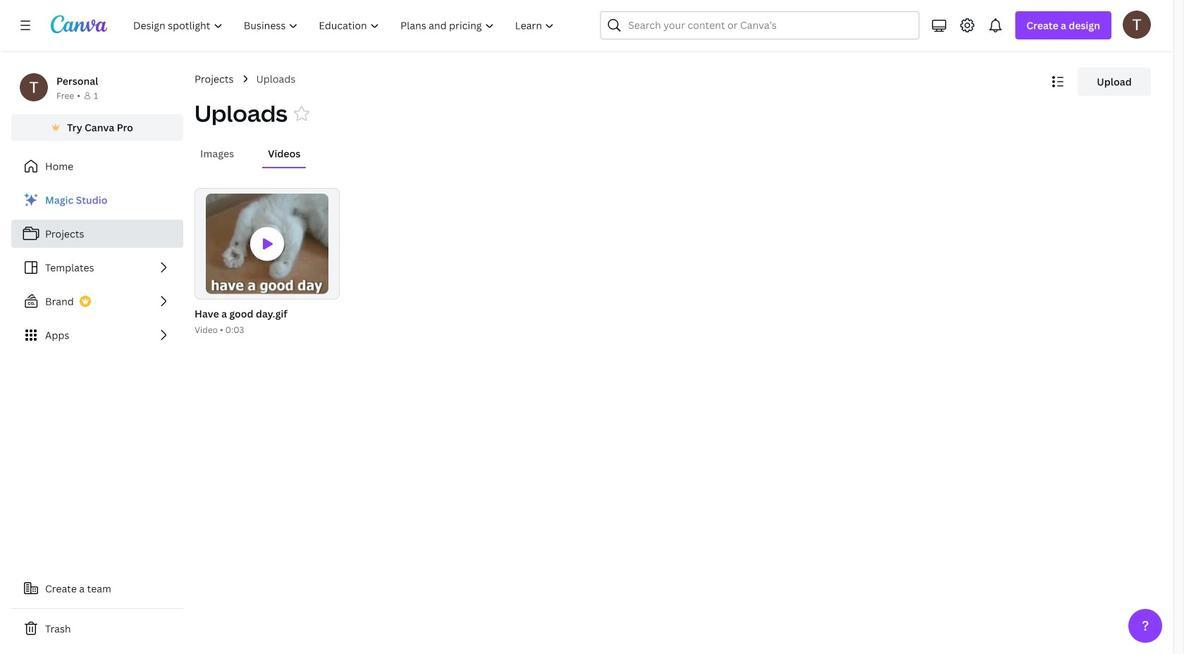Task type: vqa. For each thing, say whether or not it's contained in the screenshot.
Sort by button
no



Task type: locate. For each thing, give the bounding box(es) containing it.
terry turtle image
[[1123, 10, 1151, 39]]

2 group from the left
[[195, 188, 340, 300]]

1 group from the left
[[192, 188, 340, 337]]

None search field
[[600, 11, 920, 39]]

list
[[11, 186, 183, 350]]

group
[[192, 188, 340, 337], [195, 188, 340, 300]]



Task type: describe. For each thing, give the bounding box(es) containing it.
top level navigation element
[[124, 11, 566, 39]]

Search search field
[[628, 12, 891, 39]]



